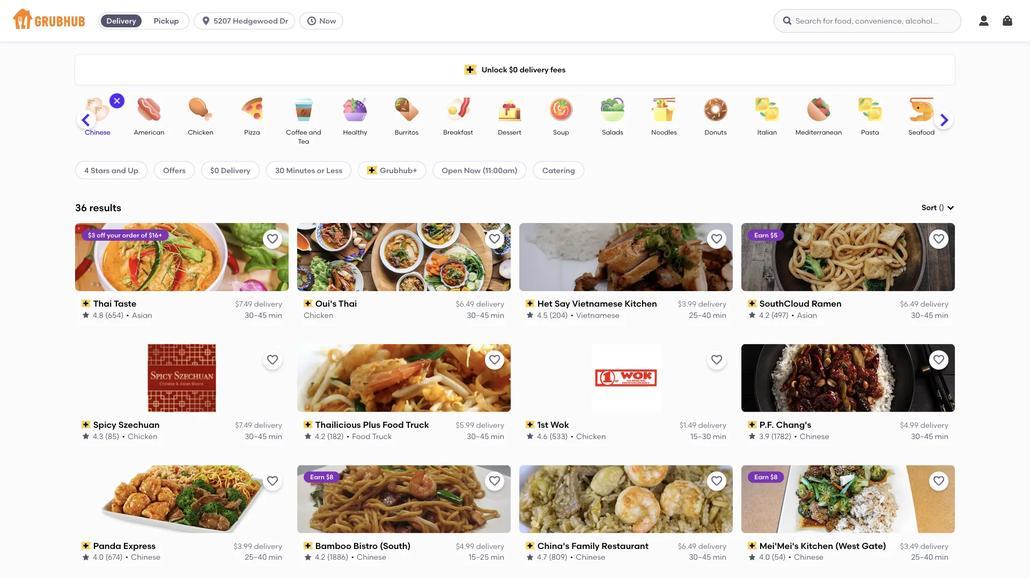 Task type: locate. For each thing, give the bounding box(es) containing it.
1 horizontal spatial $6.49
[[678, 542, 697, 552]]

earn $8 for mei'mei's
[[755, 474, 778, 482]]

3.9
[[760, 432, 770, 441]]

noodles
[[652, 128, 677, 136]]

• for plus
[[347, 432, 350, 441]]

subscription pass image for thai taste
[[82, 300, 91, 308]]

truck right plus at the left bottom of page
[[406, 420, 429, 430]]

1 horizontal spatial 25–40
[[690, 311, 711, 320]]

min for het say vietnamese kitchen
[[713, 311, 727, 320]]

None field
[[922, 202, 956, 213]]

0 vertical spatial $4.99
[[901, 421, 919, 430]]

0 horizontal spatial grubhub plus flag logo image
[[367, 166, 378, 175]]

• for kitchen
[[789, 553, 792, 562]]

1 vertical spatial $7.49 delivery
[[235, 421, 282, 430]]

• chicken down szechuan
[[122, 432, 158, 441]]

1 horizontal spatial 4.0
[[760, 553, 770, 562]]

$8 down 3.9 (1782)
[[771, 474, 778, 482]]

subscription pass image left het
[[526, 300, 536, 308]]

delivery for china's family restaurant
[[699, 542, 727, 552]]

delivery button
[[99, 12, 144, 30]]

1 vertical spatial 4.2
[[315, 432, 326, 441]]

1 horizontal spatial • asian
[[792, 311, 818, 320]]

$4.99 delivery for bamboo bistro (south)
[[456, 542, 505, 552]]

$4.99
[[901, 421, 919, 430], [456, 542, 475, 552]]

• chinese down bistro
[[351, 553, 387, 562]]

p.f.
[[760, 420, 774, 430]]

4.2 for southcloud ramen
[[760, 311, 770, 320]]

min for p.f. chang's
[[936, 432, 949, 441]]

asian down taste
[[132, 311, 152, 320]]

1st wok logo image
[[592, 344, 661, 413]]

0 horizontal spatial 25–40 min
[[245, 553, 282, 562]]

• chinese
[[795, 432, 830, 441], [125, 553, 161, 562], [351, 553, 387, 562], [571, 553, 606, 562], [789, 553, 824, 562]]

donuts
[[705, 128, 727, 136]]

$6.49 delivery for southcloud ramen
[[901, 300, 949, 309]]

1 vertical spatial $3.99
[[234, 542, 252, 552]]

food down plus at the left bottom of page
[[352, 432, 371, 441]]

1 horizontal spatial earn $8
[[755, 474, 778, 482]]

2 asian from the left
[[798, 311, 818, 320]]

save this restaurant button
[[263, 230, 282, 249], [485, 230, 505, 249], [708, 230, 727, 249], [930, 230, 949, 249], [263, 351, 282, 370], [485, 351, 505, 370], [708, 351, 727, 370], [930, 351, 949, 370], [263, 472, 282, 492], [485, 472, 505, 492], [708, 472, 727, 492], [930, 472, 949, 492]]

chicken
[[188, 128, 214, 136], [304, 311, 334, 320], [128, 432, 158, 441], [577, 432, 606, 441]]

0 horizontal spatial • chicken
[[122, 432, 158, 441]]

grubhub plus flag logo image for unlock $0 delivery fees
[[465, 65, 478, 75]]

1 horizontal spatial subscription pass image
[[304, 421, 313, 429]]

earn down 3.9
[[755, 474, 769, 482]]

4.7 (809)
[[537, 553, 568, 562]]

• right '(54)'
[[789, 553, 792, 562]]

2 • chicken from the left
[[571, 432, 606, 441]]

1 $7.49 delivery from the top
[[235, 300, 282, 309]]

chicken down 'chicken' image
[[188, 128, 214, 136]]

star icon image for 1st wok
[[526, 432, 535, 441]]

kitchen left (west
[[801, 541, 834, 552]]

• right the (204)
[[571, 311, 574, 320]]

earn $8 down 4.2 (182)
[[310, 474, 334, 482]]

subscription pass image left thai taste
[[82, 300, 91, 308]]

thai up 4.8
[[93, 299, 112, 309]]

4
[[84, 166, 89, 175]]

min for spicy szechuan
[[269, 432, 282, 441]]

2 horizontal spatial $6.49
[[901, 300, 919, 309]]

healthy image
[[337, 98, 374, 121]]

0 horizontal spatial food
[[352, 432, 371, 441]]

0 vertical spatial kitchen
[[625, 299, 658, 309]]

$3.99 for het say vietnamese kitchen
[[678, 300, 697, 309]]

30–45 for china's family restaurant
[[689, 553, 711, 562]]

4.2 (182)
[[315, 432, 344, 441]]

china's family restaurant logo image
[[520, 466, 733, 534]]

subscription pass image for 1st wok
[[526, 421, 536, 429]]

30
[[275, 166, 285, 175]]

1 horizontal spatial svg image
[[978, 14, 991, 27]]

1 $7.49 from the top
[[235, 300, 252, 309]]

chinese for p.f. chang's
[[800, 432, 830, 441]]

0 horizontal spatial $4.99 delivery
[[456, 542, 505, 552]]

2 horizontal spatial subscription pass image
[[526, 421, 536, 429]]

unlock
[[482, 65, 508, 74]]

4.0 for panda express
[[93, 553, 104, 562]]

truck
[[406, 420, 429, 430], [372, 432, 392, 441]]

delivery for spicy szechuan
[[254, 421, 282, 430]]

0 horizontal spatial $3.99
[[234, 542, 252, 552]]

italian image
[[749, 98, 786, 121]]

0 horizontal spatial and
[[112, 166, 126, 175]]

delivery for oui's thai
[[476, 300, 505, 309]]

subscription pass image left oui's
[[304, 300, 313, 308]]

szechuan
[[118, 420, 160, 430]]

star icon image for southcloud ramen
[[748, 311, 757, 320]]

het
[[538, 299, 553, 309]]

2 horizontal spatial $6.49 delivery
[[901, 300, 949, 309]]

earn left $5
[[755, 231, 769, 239]]

$6.49 for china's family restaurant
[[678, 542, 697, 552]]

0 vertical spatial and
[[309, 128, 321, 136]]

5207 hedgewood dr button
[[194, 12, 300, 30]]

chinese down 'mei'mei's kitchen (west gate)'
[[795, 553, 824, 562]]

southcloud
[[760, 299, 810, 309]]

1 horizontal spatial $4.99
[[901, 421, 919, 430]]

subscription pass image left 1st
[[526, 421, 536, 429]]

1 thai from the left
[[93, 299, 112, 309]]

star icon image left 4.8
[[82, 311, 90, 320]]

1st
[[538, 420, 549, 430]]

$6.49
[[456, 300, 475, 309], [901, 300, 919, 309], [678, 542, 697, 552]]

0 horizontal spatial • asian
[[126, 311, 152, 320]]

subscription pass image left the bamboo
[[304, 543, 313, 550]]

dessert
[[498, 128, 522, 136]]

oui's thai logo image
[[297, 223, 511, 291]]

min for mei'mei's kitchen (west gate)
[[936, 553, 949, 562]]

1 • chicken from the left
[[122, 432, 158, 441]]

subscription pass image for mei'mei's kitchen (west gate)
[[748, 543, 758, 550]]

delivery for panda express
[[254, 542, 282, 552]]

$3
[[88, 231, 95, 239]]

$0 right offers
[[210, 166, 219, 175]]

1 horizontal spatial $8
[[771, 474, 778, 482]]

2 vertical spatial 4.2
[[315, 553, 326, 562]]

1 • asian from the left
[[126, 311, 152, 320]]

earn $8 down 3.9
[[755, 474, 778, 482]]

min for southcloud ramen
[[936, 311, 949, 320]]

and left "up"
[[112, 166, 126, 175]]

soup image
[[543, 98, 580, 121]]

0 horizontal spatial $8
[[326, 474, 334, 482]]

1 $8 from the left
[[326, 474, 334, 482]]

• right (497)
[[792, 311, 795, 320]]

svg image inside now button
[[307, 16, 317, 26]]

noodles image
[[646, 98, 683, 121]]

subscription pass image left china's
[[526, 543, 536, 550]]

now right dr
[[320, 16, 336, 25]]

0 vertical spatial now
[[320, 16, 336, 25]]

1 horizontal spatial $3.99 delivery
[[678, 300, 727, 309]]

star icon image for thai taste
[[82, 311, 90, 320]]

0 horizontal spatial delivery
[[107, 16, 136, 25]]

order
[[122, 231, 139, 239]]

taste
[[114, 299, 137, 309]]

$8 down 4.2 (182)
[[326, 474, 334, 482]]

$7.49
[[235, 300, 252, 309], [235, 421, 252, 430]]

kitchen down het say vietnamese kitchen logo
[[625, 299, 658, 309]]

vietnamese down het say vietnamese kitchen
[[577, 311, 620, 320]]

svg image
[[1002, 14, 1015, 27], [201, 16, 212, 26], [783, 16, 793, 26], [113, 97, 121, 105], [947, 204, 956, 212]]

0 vertical spatial 4.2
[[760, 311, 770, 320]]

30–45 min for southcloud ramen
[[912, 311, 949, 320]]

0 horizontal spatial now
[[320, 16, 336, 25]]

subscription pass image left 'panda'
[[82, 543, 91, 550]]

0 horizontal spatial 25–40
[[245, 553, 267, 562]]

• right (182)
[[347, 432, 350, 441]]

or
[[317, 166, 325, 175]]

save this restaurant image
[[933, 233, 946, 246], [489, 354, 501, 367], [933, 354, 946, 367], [266, 475, 279, 488], [489, 475, 501, 488], [711, 475, 724, 488], [933, 475, 946, 488]]

4.2 for thailicious plus food truck
[[315, 432, 326, 441]]

• down taste
[[126, 311, 129, 320]]

0 horizontal spatial $6.49 delivery
[[456, 300, 505, 309]]

grubhub plus flag logo image left unlock
[[465, 65, 478, 75]]

subscription pass image left southcloud
[[748, 300, 758, 308]]

thailicious
[[315, 420, 361, 430]]

grubhub plus flag logo image left grubhub+
[[367, 166, 378, 175]]

chinese down chang's at the right bottom
[[800, 432, 830, 441]]

$16+
[[149, 231, 162, 239]]

• chinese down express
[[125, 553, 161, 562]]

0 vertical spatial $7.49 delivery
[[235, 300, 282, 309]]

minutes
[[286, 166, 315, 175]]

2 4.0 from the left
[[760, 553, 770, 562]]

delivery left pickup
[[107, 16, 136, 25]]

30–45
[[245, 311, 267, 320], [467, 311, 489, 320], [912, 311, 934, 320], [245, 432, 267, 441], [467, 432, 489, 441], [912, 432, 934, 441], [689, 553, 711, 562]]

star icon image left 3.9
[[748, 432, 757, 441]]

1 horizontal spatial thai
[[339, 299, 357, 309]]

off
[[97, 231, 105, 239]]

0 horizontal spatial earn $8
[[310, 474, 334, 482]]

25–40 min
[[690, 311, 727, 320], [245, 553, 282, 562], [912, 553, 949, 562]]

1 vertical spatial now
[[464, 166, 481, 175]]

0 vertical spatial grubhub plus flag logo image
[[465, 65, 478, 75]]

panda express logo image
[[75, 466, 289, 534]]

0 vertical spatial $3.99
[[678, 300, 697, 309]]

$6.49 delivery for oui's thai
[[456, 300, 505, 309]]

• chinese for express
[[125, 553, 161, 562]]

0 vertical spatial $3.99 delivery
[[678, 300, 727, 309]]

30–45 for spicy szechuan
[[245, 432, 267, 441]]

breakfast image
[[440, 98, 477, 121]]

star icon image left 4.0 (674)
[[82, 554, 90, 562]]

1 vertical spatial $3.99 delivery
[[234, 542, 282, 552]]

• asian down taste
[[126, 311, 152, 320]]

soup
[[554, 128, 570, 136]]

2 horizontal spatial 25–40
[[912, 553, 934, 562]]

(
[[940, 203, 942, 212]]

delivery for p.f. chang's
[[921, 421, 949, 430]]

1 horizontal spatial delivery
[[221, 166, 251, 175]]

1 horizontal spatial 25–40 min
[[690, 311, 727, 320]]

0 horizontal spatial svg image
[[307, 16, 317, 26]]

• chinese down chang's at the right bottom
[[795, 432, 830, 441]]

delivery
[[520, 65, 549, 74], [254, 300, 282, 309], [476, 300, 505, 309], [699, 300, 727, 309], [921, 300, 949, 309], [254, 421, 282, 430], [476, 421, 505, 430], [699, 421, 727, 430], [921, 421, 949, 430], [254, 542, 282, 552], [476, 542, 505, 552], [699, 542, 727, 552], [921, 542, 949, 552]]

(204)
[[550, 311, 568, 320]]

1 vertical spatial and
[[112, 166, 126, 175]]

subscription pass image for spicy szechuan
[[82, 421, 91, 429]]

• right (85)
[[122, 432, 125, 441]]

earn for southcloud ramen
[[755, 231, 769, 239]]

star icon image left the 4.0 (54)
[[748, 554, 757, 562]]

2 $7.49 delivery from the top
[[235, 421, 282, 430]]

1 earn $8 from the left
[[310, 474, 334, 482]]

1 horizontal spatial and
[[309, 128, 321, 136]]

$6.49 delivery
[[456, 300, 505, 309], [901, 300, 949, 309], [678, 542, 727, 552]]

4.0 left '(54)'
[[760, 553, 770, 562]]

delivery down pizza
[[221, 166, 251, 175]]

asian down southcloud ramen
[[798, 311, 818, 320]]

0 vertical spatial vietnamese
[[573, 299, 623, 309]]

1 vertical spatial truck
[[372, 432, 392, 441]]

0 horizontal spatial 4.0
[[93, 553, 104, 562]]

4.0 down 'panda'
[[93, 553, 104, 562]]

chinese down express
[[131, 553, 161, 562]]

0 horizontal spatial $6.49
[[456, 300, 475, 309]]

subscription pass image for southcloud ramen
[[748, 300, 758, 308]]

25–40
[[690, 311, 711, 320], [245, 553, 267, 562], [912, 553, 934, 562]]

dessert image
[[491, 98, 529, 121]]

1 horizontal spatial $4.99 delivery
[[901, 421, 949, 430]]

delivery for thai taste
[[254, 300, 282, 309]]

$8
[[326, 474, 334, 482], [771, 474, 778, 482]]

1 horizontal spatial $3.99
[[678, 300, 697, 309]]

pickup
[[154, 16, 179, 25]]

1 vertical spatial grubhub plus flag logo image
[[367, 166, 378, 175]]

save this restaurant image
[[266, 233, 279, 246], [489, 233, 501, 246], [711, 233, 724, 246], [266, 354, 279, 367], [711, 354, 724, 367]]

0 horizontal spatial truck
[[372, 432, 392, 441]]

subscription pass image left mei'mei's
[[748, 543, 758, 550]]

$0 right unlock
[[509, 65, 518, 74]]

• asian
[[126, 311, 152, 320], [792, 311, 818, 320]]

0 horizontal spatial $4.99
[[456, 542, 475, 552]]

thai right oui's
[[339, 299, 357, 309]]

save this restaurant image for spicy szechuan
[[266, 354, 279, 367]]

30 minutes or less
[[275, 166, 343, 175]]

30–45 min for p.f. chang's
[[912, 432, 949, 441]]

30–45 min for spicy szechuan
[[245, 432, 282, 441]]

1st wok
[[538, 420, 569, 430]]

vietnamese up • vietnamese
[[573, 299, 623, 309]]

star icon image for thailicious plus food truck
[[304, 432, 312, 441]]

bamboo bistro (south)
[[315, 541, 411, 552]]

save this restaurant image for oui's thai
[[489, 233, 501, 246]]

earn
[[755, 231, 769, 239], [310, 474, 325, 482], [755, 474, 769, 482]]

• for ramen
[[792, 311, 795, 320]]

• chinese down 'mei'mei's kitchen (west gate)'
[[789, 553, 824, 562]]

main navigation navigation
[[0, 0, 1031, 42]]

1 vertical spatial $4.99
[[456, 542, 475, 552]]

2 earn $8 from the left
[[755, 474, 778, 482]]

5207
[[214, 16, 231, 25]]

asian
[[132, 311, 152, 320], [798, 311, 818, 320]]

chinese down china's family restaurant
[[576, 553, 606, 562]]

1 horizontal spatial kitchen
[[801, 541, 834, 552]]

25–40 min for mei'mei's kitchen (west gate)
[[912, 553, 949, 562]]

$0
[[509, 65, 518, 74], [210, 166, 219, 175]]

star icon image for p.f. chang's
[[748, 432, 757, 441]]

star icon image left 4.2 (497)
[[748, 311, 757, 320]]

• down the panda express
[[125, 553, 128, 562]]

0 horizontal spatial asian
[[132, 311, 152, 320]]

sort ( )
[[922, 203, 945, 212]]

1 vertical spatial $4.99 delivery
[[456, 542, 505, 552]]

1 vertical spatial $7.49
[[235, 421, 252, 430]]

southcloud ramen
[[760, 299, 842, 309]]

• right (809) on the bottom of page
[[571, 553, 574, 562]]

subscription pass image for het say vietnamese kitchen
[[526, 300, 536, 308]]

$3.99 delivery for panda express
[[234, 542, 282, 552]]

grubhub plus flag logo image
[[465, 65, 478, 75], [367, 166, 378, 175]]

2 • asian from the left
[[792, 311, 818, 320]]

delivery for bamboo bistro (south)
[[476, 542, 505, 552]]

$7.49 delivery for thai taste
[[235, 300, 282, 309]]

star icon image left the 4.5 on the right
[[526, 311, 535, 320]]

0 vertical spatial $0
[[509, 65, 518, 74]]

• for wok
[[571, 432, 574, 441]]

0 vertical spatial $7.49
[[235, 300, 252, 309]]

• chicken right the (533)
[[571, 432, 606, 441]]

svg image inside 5207 hedgewood dr button
[[201, 16, 212, 26]]

bamboo bistro (south) logo image
[[297, 466, 511, 534]]

0 horizontal spatial thai
[[93, 299, 112, 309]]

offers
[[163, 166, 186, 175]]

chinese image
[[79, 98, 116, 121]]

0 horizontal spatial subscription pass image
[[82, 543, 91, 550]]

chicken down szechuan
[[128, 432, 158, 441]]

4 stars and up
[[84, 166, 139, 175]]

and up tea
[[309, 128, 321, 136]]

4.2 down the bamboo
[[315, 553, 326, 562]]

p.f. chang's
[[760, 420, 812, 430]]

1 horizontal spatial now
[[464, 166, 481, 175]]

$7.49 delivery
[[235, 300, 282, 309], [235, 421, 282, 430]]

$6.49 delivery for china's family restaurant
[[678, 542, 727, 552]]

1 horizontal spatial $0
[[509, 65, 518, 74]]

0 vertical spatial delivery
[[107, 16, 136, 25]]

2 $8 from the left
[[771, 474, 778, 482]]

• chicken for spicy szechuan
[[122, 432, 158, 441]]

pizza image
[[234, 98, 271, 121]]

(85)
[[105, 432, 119, 441]]

italian
[[758, 128, 778, 136]]

asian for ramen
[[798, 311, 818, 320]]

your
[[107, 231, 121, 239]]

min for thai taste
[[269, 311, 282, 320]]

4.2 left (182)
[[315, 432, 326, 441]]

• for taste
[[126, 311, 129, 320]]

mei'mei's kitchen (west gate) logo image
[[742, 466, 956, 534]]

$4.99 for p.f. chang's
[[901, 421, 919, 430]]

chinese for bamboo bistro (south)
[[357, 553, 387, 562]]

• food truck
[[347, 432, 392, 441]]

star icon image left 4.2 (182)
[[304, 432, 312, 441]]

1 vertical spatial delivery
[[221, 166, 251, 175]]

subscription pass image
[[82, 300, 91, 308], [304, 300, 313, 308], [526, 300, 536, 308], [748, 300, 758, 308], [82, 421, 91, 429], [748, 421, 758, 429], [304, 543, 313, 550], [526, 543, 536, 550], [748, 543, 758, 550]]

2 $7.49 from the top
[[235, 421, 252, 430]]

subscription pass image left thailicious
[[304, 421, 313, 429]]

pickup button
[[144, 12, 189, 30]]

4.2 left (497)
[[760, 311, 770, 320]]

$1.49 delivery
[[680, 421, 727, 430]]

mediterranean
[[796, 128, 842, 136]]

• right the (533)
[[571, 432, 574, 441]]

• right (1886)
[[351, 553, 354, 562]]

1 horizontal spatial food
[[383, 420, 404, 430]]

delivery for het say vietnamese kitchen
[[699, 300, 727, 309]]

food right plus at the left bottom of page
[[383, 420, 404, 430]]

delivery inside button
[[107, 16, 136, 25]]

subscription pass image
[[304, 421, 313, 429], [526, 421, 536, 429], [82, 543, 91, 550]]

earn $8
[[310, 474, 334, 482], [755, 474, 778, 482]]

star icon image left 4.6
[[526, 432, 535, 441]]

family
[[572, 541, 600, 552]]

oui's thai
[[315, 299, 357, 309]]

save this restaurant image for 1st wok
[[711, 354, 724, 367]]

0 vertical spatial $4.99 delivery
[[901, 421, 949, 430]]

star icon image left 4.7
[[526, 554, 535, 562]]

1 horizontal spatial grubhub plus flag logo image
[[465, 65, 478, 75]]

• for szechuan
[[122, 432, 125, 441]]

delivery
[[107, 16, 136, 25], [221, 166, 251, 175]]

$4.99 delivery
[[901, 421, 949, 430], [456, 542, 505, 552]]

1 4.0 from the left
[[93, 553, 104, 562]]

1 asian from the left
[[132, 311, 152, 320]]

truck down thailicious plus food truck
[[372, 432, 392, 441]]

coffee
[[286, 128, 307, 136]]

25–40 for panda express
[[245, 553, 267, 562]]

0 horizontal spatial $3.99 delivery
[[234, 542, 282, 552]]

subscription pass image left the p.f.
[[748, 421, 758, 429]]

kitchen
[[625, 299, 658, 309], [801, 541, 834, 552]]

spicy szechuan logo image
[[148, 344, 216, 413]]

• asian down southcloud ramen
[[792, 311, 818, 320]]

1 horizontal spatial • chicken
[[571, 432, 606, 441]]

now right open
[[464, 166, 481, 175]]

30–45 min
[[245, 311, 282, 320], [467, 311, 505, 320], [912, 311, 949, 320], [245, 432, 282, 441], [467, 432, 505, 441], [912, 432, 949, 441], [689, 553, 727, 562]]

subscription pass image left spicy
[[82, 421, 91, 429]]

svg image
[[978, 14, 991, 27], [307, 16, 317, 26]]

• down chang's at the right bottom
[[795, 432, 798, 441]]

4.2 (1886)
[[315, 553, 349, 562]]

1 vertical spatial $0
[[210, 166, 219, 175]]

star icon image left 4.2 (1886)
[[304, 554, 312, 562]]

southcloud ramen logo image
[[742, 223, 956, 291]]

chinese
[[85, 128, 110, 136], [800, 432, 830, 441], [131, 553, 161, 562], [357, 553, 387, 562], [576, 553, 606, 562], [795, 553, 824, 562]]

30–45 min for thailicious plus food truck
[[467, 432, 505, 441]]

1 horizontal spatial $6.49 delivery
[[678, 542, 727, 552]]

4.2 for bamboo bistro (south)
[[315, 553, 326, 562]]

0 horizontal spatial kitchen
[[625, 299, 658, 309]]

food
[[383, 420, 404, 430], [352, 432, 371, 441]]

star icon image left 4.3
[[82, 432, 90, 441]]

2 horizontal spatial 25–40 min
[[912, 553, 949, 562]]

star icon image for panda express
[[82, 554, 90, 562]]

1 horizontal spatial asian
[[798, 311, 818, 320]]

$7.49 for thai taste
[[235, 300, 252, 309]]

earn down 4.2 (182)
[[310, 474, 325, 482]]

chinese down bistro
[[357, 553, 387, 562]]

1 horizontal spatial truck
[[406, 420, 429, 430]]

star icon image
[[82, 311, 90, 320], [526, 311, 535, 320], [748, 311, 757, 320], [82, 432, 90, 441], [304, 432, 312, 441], [526, 432, 535, 441], [748, 432, 757, 441], [82, 554, 90, 562], [304, 554, 312, 562], [526, 554, 535, 562], [748, 554, 757, 562]]

• chinese down family
[[571, 553, 606, 562]]



Task type: describe. For each thing, give the bounding box(es) containing it.
$7.49 for spicy szechuan
[[235, 421, 252, 430]]

0 vertical spatial food
[[383, 420, 404, 430]]

4.5 (204)
[[537, 311, 568, 320]]

25–40 for mei'mei's kitchen (west gate)
[[912, 553, 934, 562]]

grubhub+
[[380, 166, 417, 175]]

min for oui's thai
[[491, 311, 505, 320]]

25–40 min for het say vietnamese kitchen
[[690, 311, 727, 320]]

seafood image
[[904, 98, 941, 121]]

salads image
[[594, 98, 632, 121]]

salads
[[603, 128, 624, 136]]

0 horizontal spatial $0
[[210, 166, 219, 175]]

chinese for mei'mei's kitchen (west gate)
[[795, 553, 824, 562]]

• asian for ramen
[[792, 311, 818, 320]]

spicy
[[93, 420, 116, 430]]

restaurant
[[602, 541, 649, 552]]

$4.99 delivery for p.f. chang's
[[901, 421, 949, 430]]

4.8
[[93, 311, 104, 320]]

oui's
[[315, 299, 337, 309]]

30–45 min for china's family restaurant
[[689, 553, 727, 562]]

(1782)
[[772, 432, 792, 441]]

thailicious plus food truck logo image
[[297, 344, 511, 413]]

chicken down oui's
[[304, 311, 334, 320]]

pizza
[[244, 128, 260, 136]]

and inside coffee and tea
[[309, 128, 321, 136]]

het say vietnamese kitchen logo image
[[520, 223, 733, 291]]

0 vertical spatial truck
[[406, 420, 429, 430]]

(11:00am)
[[483, 166, 518, 175]]

panda express
[[93, 541, 156, 552]]

4.0 for mei'mei's kitchen (west gate)
[[760, 553, 770, 562]]

30–45 min for oui's thai
[[467, 311, 505, 320]]

spicy szechuan
[[93, 420, 160, 430]]

coffee and tea image
[[285, 98, 323, 121]]

min for china's family restaurant
[[713, 553, 727, 562]]

results
[[89, 202, 121, 214]]

(182)
[[327, 432, 344, 441]]

$5.99 delivery
[[456, 421, 505, 430]]

• chicken for 1st wok
[[571, 432, 606, 441]]

star icon image for mei'mei's kitchen (west gate)
[[748, 554, 757, 562]]

chicken right the (533)
[[577, 432, 606, 441]]

$8 for mei'mei's
[[771, 474, 778, 482]]

american image
[[130, 98, 168, 121]]

none field containing sort
[[922, 202, 956, 213]]

donuts image
[[697, 98, 735, 121]]

gate)
[[862, 541, 887, 552]]

• for family
[[571, 553, 574, 562]]

3.9 (1782)
[[760, 432, 792, 441]]

mediterranean image
[[800, 98, 838, 121]]

(809)
[[549, 553, 568, 562]]

sort
[[922, 203, 937, 212]]

4.2 (497)
[[760, 311, 789, 320]]

delivery for mei'mei's kitchen (west gate)
[[921, 542, 949, 552]]

15–30 min
[[691, 432, 727, 441]]

chang's
[[777, 420, 812, 430]]

• for say
[[571, 311, 574, 320]]

china's family restaurant
[[538, 541, 649, 552]]

1 vertical spatial vietnamese
[[577, 311, 620, 320]]

american
[[134, 128, 165, 136]]

up
[[128, 166, 139, 175]]

min for bamboo bistro (south)
[[491, 553, 505, 562]]

subscription pass image for china's family restaurant
[[526, 543, 536, 550]]

bamboo
[[315, 541, 352, 552]]

• chinese for family
[[571, 553, 606, 562]]

subscription pass image for p.f. chang's
[[748, 421, 758, 429]]

)
[[942, 203, 945, 212]]

25–40 min for panda express
[[245, 553, 282, 562]]

• for bistro
[[351, 553, 354, 562]]

4.3
[[93, 432, 103, 441]]

(south)
[[380, 541, 411, 552]]

$3.49 delivery
[[901, 542, 949, 552]]

30–45 min for thai taste
[[245, 311, 282, 320]]

panda
[[93, 541, 121, 552]]

(54)
[[772, 553, 786, 562]]

subscription pass image for thailicious plus food truck
[[304, 421, 313, 429]]

• chinese for bistro
[[351, 553, 387, 562]]

now button
[[300, 12, 348, 30]]

seafood
[[909, 128, 935, 136]]

4.7
[[537, 553, 547, 562]]

$4.99 for bamboo bistro (south)
[[456, 542, 475, 552]]

$1.49
[[680, 421, 697, 430]]

15–25 min
[[469, 553, 505, 562]]

4.8 (654)
[[93, 311, 124, 320]]

1 vertical spatial food
[[352, 432, 371, 441]]

4.0 (674)
[[93, 553, 123, 562]]

36 results
[[75, 202, 121, 214]]

2 thai from the left
[[339, 299, 357, 309]]

breakfast
[[444, 128, 473, 136]]

chinese for china's family restaurant
[[576, 553, 606, 562]]

delivery for 1st wok
[[699, 421, 727, 430]]

$3.99 for panda express
[[234, 542, 252, 552]]

min for panda express
[[269, 553, 282, 562]]

(654)
[[105, 311, 124, 320]]

(1886)
[[327, 553, 349, 562]]

$6.49 for southcloud ramen
[[901, 300, 919, 309]]

4.3 (85)
[[93, 432, 119, 441]]

15–30
[[691, 432, 711, 441]]

• vietnamese
[[571, 311, 620, 320]]

4.0 (54)
[[760, 553, 786, 562]]

$3 off your order of $16+
[[88, 231, 162, 239]]

$8 for bamboo
[[326, 474, 334, 482]]

subscription pass image for oui's thai
[[304, 300, 313, 308]]

chicken image
[[182, 98, 220, 121]]

star icon image for spicy szechuan
[[82, 432, 90, 441]]

open now (11:00am)
[[442, 166, 518, 175]]

star icon image for bamboo bistro (south)
[[304, 554, 312, 562]]

save this restaurant image for het say vietnamese kitchen
[[711, 233, 724, 246]]

$6.49 for oui's thai
[[456, 300, 475, 309]]

subscription pass image for bamboo bistro (south)
[[304, 543, 313, 550]]

star icon image for china's family restaurant
[[526, 554, 535, 562]]

5207 hedgewood dr
[[214, 16, 288, 25]]

30–45 for thai taste
[[245, 311, 267, 320]]

30–45 for thailicious plus food truck
[[467, 432, 489, 441]]

burritos
[[395, 128, 419, 136]]

• chinese for chang's
[[795, 432, 830, 441]]

grubhub plus flag logo image for grubhub+
[[367, 166, 378, 175]]

$7.49 delivery for spicy szechuan
[[235, 421, 282, 430]]

bistro
[[354, 541, 378, 552]]

pasta image
[[852, 98, 890, 121]]

min for 1st wok
[[713, 432, 727, 441]]

(497)
[[772, 311, 789, 320]]

wok
[[551, 420, 569, 430]]

30–45 for oui's thai
[[467, 311, 489, 320]]

healthy
[[343, 128, 367, 136]]

mei'mei's kitchen (west gate)
[[760, 541, 887, 552]]

chinese down chinese image
[[85, 128, 110, 136]]

Search for food, convenience, alcohol... search field
[[774, 9, 962, 33]]

25–40 for het say vietnamese kitchen
[[690, 311, 711, 320]]

tea
[[298, 138, 310, 145]]

coffee and tea
[[286, 128, 321, 145]]

fees
[[551, 65, 566, 74]]

p.f. chang's logo image
[[742, 344, 956, 413]]

(533)
[[550, 432, 568, 441]]

less
[[327, 166, 343, 175]]

• chinese for kitchen
[[789, 553, 824, 562]]

$5.99
[[456, 421, 475, 430]]

asian for taste
[[132, 311, 152, 320]]

svg image inside field
[[947, 204, 956, 212]]

ramen
[[812, 299, 842, 309]]

catering
[[543, 166, 575, 175]]

thai taste logo image
[[75, 223, 289, 291]]

30–45 for p.f. chang's
[[912, 432, 934, 441]]

delivery for southcloud ramen
[[921, 300, 949, 309]]

subscription pass image for panda express
[[82, 543, 91, 550]]

burritos image
[[388, 98, 426, 121]]

thailicious plus food truck
[[315, 420, 429, 430]]

open
[[442, 166, 462, 175]]

now inside button
[[320, 16, 336, 25]]

mei'mei's
[[760, 541, 799, 552]]

4.5
[[537, 311, 548, 320]]

thai taste
[[93, 299, 137, 309]]

1 vertical spatial kitchen
[[801, 541, 834, 552]]

of
[[141, 231, 147, 239]]

36
[[75, 202, 87, 214]]

earn for mei'mei's kitchen (west gate)
[[755, 474, 769, 482]]



Task type: vqa. For each thing, say whether or not it's contained in the screenshot.


